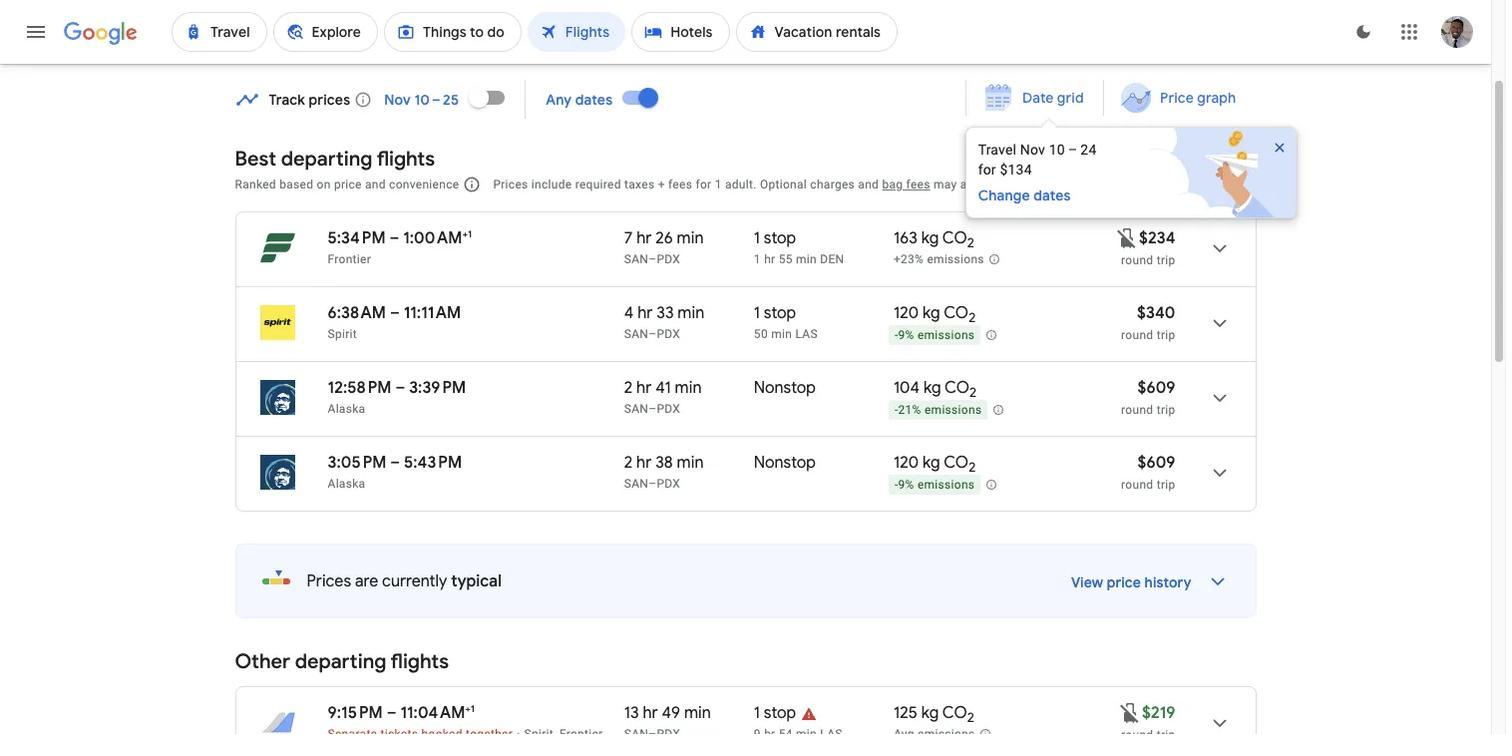 Task type: locate. For each thing, give the bounding box(es) containing it.
emissions for 2 hr 41 min
[[925, 403, 982, 417]]

0 vertical spatial nonstop
[[754, 378, 816, 398]]

kg up -21% emissions
[[924, 378, 941, 398]]

trip down 609 us dollars text box
[[1157, 403, 1176, 417]]

hr inside 2 hr 41 min san – pdx
[[637, 378, 652, 398]]

this price for this flight doesn't include overhead bin access. if you need a carry-on bag, use the bags filter to update prices. image up the round trip
[[1115, 226, 1139, 250]]

2 vertical spatial +
[[465, 702, 471, 715]]

flights for best departing flights
[[377, 147, 435, 172]]

hr left '55'
[[764, 252, 776, 266]]

$609 round trip up 609 us dollars text field
[[1121, 378, 1176, 417]]

1 vertical spatial 9%
[[898, 478, 914, 492]]

nonstop flight. element
[[754, 378, 816, 401], [754, 453, 816, 476]]

stops button
[[355, 0, 439, 31]]

+ for 13 hr 49 min
[[465, 702, 471, 715]]

9% down 21%
[[898, 478, 914, 492]]

1 horizontal spatial fees
[[906, 178, 930, 192]]

price inside popup button
[[648, 6, 682, 24]]

san down total duration 2 hr 38 min. element
[[624, 477, 649, 491]]

price right 'view'
[[1107, 574, 1141, 592]]

2 vertical spatial stop
[[764, 703, 796, 723]]

san down '4'
[[624, 327, 649, 341]]

2 left 41
[[624, 378, 633, 398]]

1 horizontal spatial price
[[1160, 89, 1194, 107]]

min right '55'
[[796, 252, 817, 266]]

$609 left flight details. leaves san diego international airport at 3:05 pm on friday, november 10 and arrives at portland international airport at 5:43 pm on friday, november 10. icon
[[1138, 453, 1176, 473]]

– inside 12:58 pm – 3:39 pm alaska
[[395, 378, 405, 398]]

0 vertical spatial price
[[648, 6, 682, 24]]

san inside 7 hr 26 min san – pdx
[[624, 252, 649, 266]]

0 vertical spatial 9%
[[898, 328, 914, 342]]

ranked
[[235, 178, 276, 192]]

$609 round trip left flight details. leaves san diego international airport at 3:05 pm on friday, november 10 and arrives at portland international airport at 5:43 pm on friday, november 10. icon
[[1121, 453, 1176, 492]]

Departure time: 3:05 PM. text field
[[328, 453, 387, 473]]

1 vertical spatial flights
[[391, 649, 449, 674]]

1 120 from the top
[[894, 303, 919, 323]]

1 horizontal spatial price
[[1107, 574, 1141, 592]]

prices
[[309, 90, 350, 108]]

include
[[532, 178, 572, 192]]

2 120 kg co 2 from the top
[[894, 453, 976, 476]]

flight details. leaves san diego international airport at 5:34 pm on friday, november 10 and arrives at portland international airport at 1:00 am on saturday, november 11. image
[[1196, 224, 1243, 272]]

san inside 4 hr 33 min san – pdx
[[624, 327, 649, 341]]

11:11 am
[[404, 303, 461, 323]]

2 alaska from the top
[[328, 477, 365, 491]]

min right 50 on the right top of the page
[[771, 327, 792, 341]]

trip down 609 us dollars text field
[[1157, 478, 1176, 492]]

2 - from the top
[[895, 403, 898, 417]]

120 down 21%
[[894, 453, 919, 473]]

las
[[795, 327, 818, 341]]

leaves san diego international airport at 6:38 am on friday, november 10 and arrives at portland international airport at 11:11 am on friday, november 10. element
[[328, 303, 461, 323]]

1 9% from the top
[[898, 328, 914, 342]]

min inside 2 hr 41 min san – pdx
[[675, 378, 702, 398]]

price
[[334, 178, 362, 192], [1107, 574, 1141, 592]]

ranked based on price and convenience
[[235, 178, 459, 192]]

stop up 50 on the right top of the page
[[764, 303, 796, 323]]

1 fees from the left
[[668, 178, 692, 192]]

1 vertical spatial prices
[[307, 572, 351, 592]]

san inside 2 hr 41 min san – pdx
[[624, 402, 649, 416]]

price for price graph
[[1160, 89, 1194, 107]]

6:38 am – 11:11 am spirit
[[328, 303, 461, 341]]

-9% emissions for $340
[[895, 328, 975, 342]]

prices for prices are currently typical
[[307, 572, 351, 592]]

alaska
[[328, 402, 365, 416], [328, 477, 365, 491]]

san inside 2 hr 38 min san – pdx
[[624, 477, 649, 491]]

2 for 2 hr 38 min
[[969, 459, 976, 476]]

1 horizontal spatial prices
[[493, 178, 528, 192]]

hr right '4'
[[638, 303, 653, 323]]

prices right learn more about ranking image
[[493, 178, 528, 192]]

-9% emissions up 104 kg co 2
[[895, 328, 975, 342]]

1 nonstop flight. element from the top
[[754, 378, 816, 401]]

flight details. leaves san diego international airport at 12:58 pm on friday, november 10 and arrives at portland international airport at 3:39 pm on friday, november 10. image
[[1196, 374, 1243, 422]]

$609 left flight details. leaves san diego international airport at 12:58 pm on friday, november 10 and arrives at portland international airport at 3:39 pm on friday, november 10. icon
[[1138, 378, 1176, 398]]

other departing flights
[[235, 649, 449, 674]]

typical
[[451, 572, 502, 592]]

min for 2 hr 41 min
[[675, 378, 702, 398]]

alaska down 12:58 pm
[[328, 402, 365, 416]]

departing up 9:15 pm
[[295, 649, 386, 674]]

0 vertical spatial 120 kg co 2
[[894, 303, 976, 326]]

co
[[942, 228, 967, 248], [944, 303, 969, 323], [945, 378, 970, 398], [944, 453, 969, 473], [943, 703, 967, 723]]

san
[[624, 252, 649, 266], [624, 327, 649, 341], [624, 402, 649, 416], [624, 477, 649, 491]]

4 san from the top
[[624, 477, 649, 491]]

alaska inside 12:58 pm – 3:39 pm alaska
[[328, 402, 365, 416]]

3 round from the top
[[1121, 403, 1154, 417]]

min right 33
[[678, 303, 705, 323]]

price
[[648, 6, 682, 24], [1160, 89, 1194, 107]]

0 horizontal spatial price
[[648, 6, 682, 24]]

stop up '55'
[[764, 228, 796, 248]]

1 vertical spatial +
[[462, 227, 468, 240]]

frontier
[[328, 252, 371, 266]]

10 – 25
[[414, 90, 459, 108]]

$609 round trip for 104
[[1121, 378, 1176, 417]]

$609 round trip for 120
[[1121, 453, 1176, 492]]

travel nov 10 – 24 for $134 change dates
[[978, 142, 1097, 204]]

0 vertical spatial -9% emissions
[[895, 328, 975, 342]]

- down the 104
[[895, 403, 898, 417]]

0 vertical spatial price
[[334, 178, 362, 192]]

2 up -21% emissions
[[970, 384, 977, 401]]

2 fees from the left
[[906, 178, 930, 192]]

4 pdx from the top
[[657, 477, 680, 491]]

prices
[[493, 178, 528, 192], [307, 572, 351, 592]]

best
[[235, 147, 276, 172]]

kg inside 125 kg co 2
[[921, 703, 939, 723]]

Arrival time: 1:00 AM on  Saturday, November 11. text field
[[403, 227, 472, 248]]

co inside 125 kg co 2
[[943, 703, 967, 723]]

1 left '55'
[[754, 252, 761, 266]]

+ up the separate tickets booked together. this trip includes tickets from multiple airlines. missed connections may be protected by kiwi.com.. element
[[465, 702, 471, 715]]

change
[[978, 187, 1030, 204]]

price left graph
[[1160, 89, 1194, 107]]

stop inside 1 stop 50 min las
[[764, 303, 796, 323]]

1 right 11:04 am
[[471, 702, 475, 715]]

nov
[[384, 90, 411, 108], [1020, 142, 1046, 158]]

round inside $340 round trip
[[1121, 328, 1154, 342]]

1 inside 9:15 pm – 11:04 am + 1
[[471, 702, 475, 715]]

hr for 4 hr 33 min
[[638, 303, 653, 323]]

round down $340
[[1121, 328, 1154, 342]]

pdx inside 4 hr 33 min san – pdx
[[657, 327, 680, 341]]

0 horizontal spatial and
[[365, 178, 386, 192]]

1 vertical spatial nonstop flight. element
[[754, 453, 816, 476]]

trip for 2 hr 38 min
[[1157, 478, 1176, 492]]

kg down +23% emissions
[[923, 303, 940, 323]]

1 stop from the top
[[764, 228, 796, 248]]

san down total duration 2 hr 41 min. element
[[624, 402, 649, 416]]

price right bags 'popup button'
[[648, 6, 682, 24]]

min inside 2 hr 38 min san – pdx
[[677, 453, 704, 473]]

1:00 am
[[403, 228, 462, 248]]

$609
[[1138, 378, 1176, 398], [1138, 453, 1176, 473]]

times button
[[724, 0, 809, 31]]

co inside 163 kg co 2
[[942, 228, 967, 248]]

2 nonstop from the top
[[754, 453, 816, 473]]

1 right 1:00 am
[[468, 227, 472, 240]]

hr inside 4 hr 33 min san – pdx
[[638, 303, 653, 323]]

2 $609 round trip from the top
[[1121, 453, 1176, 492]]

pdx inside 2 hr 41 min san – pdx
[[657, 402, 680, 416]]

and left the bag
[[858, 178, 879, 192]]

1 vertical spatial 1 stop flight. element
[[754, 303, 796, 326]]

1 horizontal spatial nov
[[1020, 142, 1046, 158]]

1 inside 5:34 pm – 1:00 am + 1
[[468, 227, 472, 240]]

– inside 7 hr 26 min san – pdx
[[649, 252, 657, 266]]

2 9% from the top
[[898, 478, 914, 492]]

1 horizontal spatial dates
[[1034, 187, 1071, 204]]

san down 7
[[624, 252, 649, 266]]

trip inside $340 round trip
[[1157, 328, 1176, 342]]

alaska down 3:05 pm text field
[[328, 477, 365, 491]]

emissions down -21% emissions
[[918, 478, 975, 492]]

san for 2 hr 41 min
[[624, 402, 649, 416]]

33
[[657, 303, 674, 323]]

1 vertical spatial stop
[[764, 303, 796, 323]]

3 trip from the top
[[1157, 403, 1176, 417]]

– inside 5:34 pm – 1:00 am + 1
[[389, 228, 399, 248]]

2 down +23% emissions
[[969, 309, 976, 326]]

219 US dollars text field
[[1142, 703, 1176, 723]]

– down '38'
[[649, 477, 657, 491]]

bags button
[[550, 0, 628, 31]]

+ right "taxes"
[[658, 178, 665, 192]]

emissions up 104 kg co 2
[[918, 328, 975, 342]]

+ inside 9:15 pm – 11:04 am + 1
[[465, 702, 471, 715]]

based
[[280, 178, 314, 192]]

price right on
[[334, 178, 362, 192]]

1
[[715, 178, 722, 192], [468, 227, 472, 240], [754, 228, 760, 248], [754, 252, 761, 266], [754, 303, 760, 323], [471, 702, 475, 715], [754, 703, 760, 723]]

trip
[[1157, 253, 1176, 267], [1157, 328, 1176, 342], [1157, 403, 1176, 417], [1157, 478, 1176, 492]]

2 vertical spatial -
[[895, 478, 898, 492]]

120
[[894, 303, 919, 323], [894, 453, 919, 473]]

1 vertical spatial 120 kg co 2
[[894, 453, 976, 476]]

-9% emissions down -21% emissions
[[895, 478, 975, 492]]

any
[[546, 90, 572, 108]]

kg for 7 hr 26 min
[[921, 228, 939, 248]]

co up +23% emissions
[[942, 228, 967, 248]]

1 vertical spatial -9% emissions
[[895, 478, 975, 492]]

– inside 2 hr 38 min san – pdx
[[649, 477, 657, 491]]

charges
[[810, 178, 855, 192]]

min right 49
[[684, 703, 711, 723]]

round down the $234 text field
[[1121, 253, 1154, 267]]

flights up 11:04 am
[[391, 649, 449, 674]]

– inside 3:05 pm – 5:43 pm alaska
[[390, 453, 400, 473]]

1 vertical spatial $609
[[1138, 453, 1176, 473]]

1 up 50 on the right top of the page
[[754, 303, 760, 323]]

taxes
[[625, 178, 655, 192]]

all
[[273, 6, 290, 24]]

– up the separate tickets booked together. this trip includes tickets from multiple airlines. missed connections may be protected by kiwi.com.. element
[[387, 703, 397, 723]]

stop inside 1 stop 1 hr 55 min den
[[764, 228, 796, 248]]

kg up +23% emissions
[[921, 228, 939, 248]]

fees right "taxes"
[[668, 178, 692, 192]]

– inside the 6:38 am – 11:11 am spirit
[[390, 303, 400, 323]]

min for 4 hr 33 min
[[678, 303, 705, 323]]

1 vertical spatial alaska
[[328, 477, 365, 491]]

2 round from the top
[[1121, 328, 1154, 342]]

price graph
[[1160, 89, 1236, 107]]

kg down -21% emissions
[[923, 453, 940, 473]]

pdx down 33
[[657, 327, 680, 341]]

1 horizontal spatial for
[[978, 162, 996, 178]]

0 horizontal spatial prices
[[307, 572, 351, 592]]

3 - from the top
[[895, 478, 898, 492]]

2 left '38'
[[624, 453, 633, 473]]

nov inside "travel nov 10 – 24 for $134 change dates"
[[1020, 142, 1046, 158]]

main content containing best departing flights
[[235, 73, 1317, 734]]

+23% emissions
[[894, 253, 984, 267]]

-9% emissions
[[895, 328, 975, 342], [895, 478, 975, 492]]

2 and from the left
[[858, 178, 879, 192]]

$609 round trip
[[1121, 378, 1176, 417], [1121, 453, 1176, 492]]

0 vertical spatial $609
[[1138, 378, 1176, 398]]

round for 4 hr 33 min
[[1121, 328, 1154, 342]]

1 right 49
[[754, 703, 760, 723]]

kg inside 163 kg co 2
[[921, 228, 939, 248]]

co down +23% emissions
[[944, 303, 969, 323]]

$340 round trip
[[1121, 303, 1176, 342]]

2 nonstop flight. element from the top
[[754, 453, 816, 476]]

for left the adult.
[[696, 178, 712, 192]]

and
[[365, 178, 386, 192], [858, 178, 879, 192]]

stop
[[764, 228, 796, 248], [764, 303, 796, 323], [764, 703, 796, 723]]

2 inside 125 kg co 2
[[967, 709, 975, 726]]

min right 41
[[675, 378, 702, 398]]

spirit
[[328, 327, 357, 341]]

$340
[[1137, 303, 1176, 323]]

grid
[[1057, 89, 1084, 107]]

2 san from the top
[[624, 327, 649, 341]]

1 stop flight. element
[[754, 228, 796, 251], [754, 303, 796, 326], [754, 703, 796, 726]]

main content
[[235, 73, 1317, 734]]

1 vertical spatial nonstop
[[754, 453, 816, 473]]

min right '38'
[[677, 453, 704, 473]]

0 vertical spatial nonstop flight. element
[[754, 378, 816, 401]]

any dates
[[546, 90, 613, 108]]

min inside 4 hr 33 min san – pdx
[[678, 303, 705, 323]]

2 1 stop flight. element from the top
[[754, 303, 796, 326]]

+ inside 5:34 pm – 1:00 am + 1
[[462, 227, 468, 240]]

co for 2 hr 41 min
[[945, 378, 970, 398]]

1 vertical spatial departing
[[295, 649, 386, 674]]

min inside 7 hr 26 min san – pdx
[[677, 228, 704, 248]]

round
[[1121, 253, 1154, 267], [1121, 328, 1154, 342], [1121, 403, 1154, 417], [1121, 478, 1154, 492]]

1 120 kg co 2 from the top
[[894, 303, 976, 326]]

1 inside 1 stop 50 min las
[[754, 303, 760, 323]]

hr inside 2 hr 38 min san – pdx
[[637, 453, 652, 473]]

main menu image
[[24, 20, 48, 44]]

1 vertical spatial price
[[1160, 89, 1194, 107]]

– down 41
[[649, 402, 657, 416]]

dates
[[575, 90, 613, 108], [1034, 187, 1071, 204]]

and down best departing flights
[[365, 178, 386, 192]]

1 vertical spatial -
[[895, 403, 898, 417]]

pdx down 41
[[657, 402, 680, 416]]

bags
[[562, 6, 594, 24]]

pdx down '38'
[[657, 477, 680, 491]]

1 1 stop flight. element from the top
[[754, 228, 796, 251]]

0 horizontal spatial nov
[[384, 90, 411, 108]]

120 kg co 2 down +23% emissions
[[894, 303, 976, 326]]

4 round from the top
[[1121, 478, 1154, 492]]

co right 125
[[943, 703, 967, 723]]

3 san from the top
[[624, 402, 649, 416]]

emissions down 163 kg co 2
[[927, 253, 984, 267]]

5:34 pm – 1:00 am + 1
[[328, 227, 472, 248]]

1 - from the top
[[895, 328, 898, 342]]

travel
[[978, 142, 1017, 158]]

prices left are
[[307, 572, 351, 592]]

trip down '$234'
[[1157, 253, 1176, 267]]

None search field
[[235, 0, 1256, 64]]

departing up on
[[281, 147, 373, 172]]

fees right the bag
[[906, 178, 930, 192]]

1 alaska from the top
[[328, 402, 365, 416]]

– inside 4 hr 33 min san – pdx
[[649, 327, 657, 341]]

104
[[894, 378, 920, 398]]

flights for other departing flights
[[391, 649, 449, 674]]

– left 11:11 am
[[390, 303, 400, 323]]

10 – 24
[[1049, 142, 1097, 158]]

pdx inside 7 hr 26 min san – pdx
[[657, 252, 680, 266]]

0 vertical spatial 120
[[894, 303, 919, 323]]

kg right 125
[[921, 703, 939, 723]]

340 US dollars text field
[[1137, 303, 1176, 323]]

-9% emissions for $609
[[895, 478, 975, 492]]

total duration 2 hr 41 min. element
[[624, 378, 754, 401]]

pdx down 26
[[657, 252, 680, 266]]

2 right 125
[[967, 709, 975, 726]]

2 inside 163 kg co 2
[[967, 235, 975, 252]]

leaves san diego international airport at 12:58 pm on friday, november 10 and arrives at portland international airport at 3:39 pm on friday, november 10. element
[[328, 378, 466, 398]]

hr left 41
[[637, 378, 652, 398]]

this price for this flight doesn't include overhead bin access. if you need a carry-on bag, use the bags filter to update prices. image
[[1115, 226, 1139, 250], [1118, 701, 1142, 725]]

2 pdx from the top
[[657, 327, 680, 341]]

163
[[894, 228, 918, 248]]

sort by: button
[[1165, 166, 1256, 202]]

1 san from the top
[[624, 252, 649, 266]]

2 -9% emissions from the top
[[895, 478, 975, 492]]

0 vertical spatial stop
[[764, 228, 796, 248]]

kg for 4 hr 33 min
[[923, 303, 940, 323]]

kg inside 104 kg co 2
[[924, 378, 941, 398]]

2 stop from the top
[[764, 303, 796, 323]]

0 vertical spatial 1 stop flight. element
[[754, 228, 796, 251]]

pdx for 41
[[657, 402, 680, 416]]

2 inside 104 kg co 2
[[970, 384, 977, 401]]

0 vertical spatial dates
[[575, 90, 613, 108]]

1 trip from the top
[[1157, 253, 1176, 267]]

emissions down 104 kg co 2
[[925, 403, 982, 417]]

find the best price region
[[235, 73, 1317, 218]]

0 vertical spatial flights
[[377, 147, 435, 172]]

+23%
[[894, 253, 924, 267]]

2 $609 from the top
[[1138, 453, 1176, 473]]

nov up $134
[[1020, 142, 1046, 158]]

- up the 104
[[895, 328, 898, 342]]

3:05 pm
[[328, 453, 387, 473]]

hr right 7
[[637, 228, 652, 248]]

alaska inside 3:05 pm – 5:43 pm alaska
[[328, 477, 365, 491]]

pdx inside 2 hr 38 min san – pdx
[[657, 477, 680, 491]]

120 for 2 hr 38 min
[[894, 453, 919, 473]]

4 trip from the top
[[1157, 478, 1176, 492]]

flight details. leaves san diego international airport at 6:38 am on friday, november 10 and arrives at portland international airport at 11:11 am on friday, november 10. image
[[1196, 299, 1243, 347]]

– down 26
[[649, 252, 657, 266]]

+ for 7 hr 26 min
[[462, 227, 468, 240]]

den
[[820, 252, 844, 266]]

0 horizontal spatial fees
[[668, 178, 692, 192]]

- down 21%
[[895, 478, 898, 492]]

sort by:
[[1173, 175, 1225, 193]]

co down -21% emissions
[[944, 453, 969, 473]]

1 vertical spatial this price for this flight doesn't include overhead bin access. if you need a carry-on bag, use the bags filter to update prices. image
[[1118, 701, 1142, 725]]

2 vertical spatial 1 stop flight. element
[[754, 703, 796, 726]]

– left "5:43 pm" text field
[[390, 453, 400, 473]]

view
[[1071, 574, 1104, 592]]

120 kg co 2
[[894, 303, 976, 326], [894, 453, 976, 476]]

min right 26
[[677, 228, 704, 248]]

Arrival time: 11:04 AM on  Saturday, November 11. text field
[[400, 702, 475, 723]]

2
[[967, 235, 975, 252], [969, 309, 976, 326], [624, 378, 633, 398], [970, 384, 977, 401], [624, 453, 633, 473], [969, 459, 976, 476], [967, 709, 975, 726]]

120 for 4 hr 33 min
[[894, 303, 919, 323]]

2 down -21% emissions
[[969, 459, 976, 476]]

2 up +23% emissions
[[967, 235, 975, 252]]

2 for 4 hr 33 min
[[969, 309, 976, 326]]

for down travel
[[978, 162, 996, 178]]

- for 4 hr 33 min
[[895, 328, 898, 342]]

1 stop flight. element for 4 hr 33 min
[[754, 303, 796, 326]]

0 vertical spatial alaska
[[328, 402, 365, 416]]

3 stop from the top
[[764, 703, 796, 723]]

2 trip from the top
[[1157, 328, 1176, 342]]

price inside button
[[1160, 89, 1194, 107]]

for inside "travel nov 10 – 24 for $134 change dates"
[[978, 162, 996, 178]]

0 vertical spatial $609 round trip
[[1121, 378, 1176, 417]]

13 hr 49 min
[[624, 703, 711, 723]]

trip for 4 hr 33 min
[[1157, 328, 1176, 342]]

0 horizontal spatial dates
[[575, 90, 613, 108]]

– down 33
[[649, 327, 657, 341]]

min inside 1 stop 50 min las
[[771, 327, 792, 341]]

0 vertical spatial -
[[895, 328, 898, 342]]

1 vertical spatial nov
[[1020, 142, 1046, 158]]

trip for 2 hr 41 min
[[1157, 403, 1176, 417]]

hr inside 7 hr 26 min san – pdx
[[637, 228, 652, 248]]

min for 1 stop
[[771, 327, 792, 341]]

this price for this flight doesn't include overhead bin access. if you need a carry-on bag, use the bags filter to update prices. image left flight details. leaves san diego international airport at 9:15 pm on friday, november 10 and arrives at portland international airport at 11:04 am on saturday, november 11. icon
[[1118, 701, 1142, 725]]

38
[[656, 453, 673, 473]]

0 vertical spatial this price for this flight doesn't include overhead bin access. if you need a carry-on bag, use the bags filter to update prices. image
[[1115, 226, 1139, 250]]

co for 2 hr 38 min
[[944, 453, 969, 473]]

9% up the 104
[[898, 328, 914, 342]]

1 $609 from the top
[[1138, 378, 1176, 398]]

co up -21% emissions
[[945, 378, 970, 398]]

9% for 2 hr 38 min
[[898, 478, 914, 492]]

1 -9% emissions from the top
[[895, 328, 975, 342]]

co inside 104 kg co 2
[[945, 378, 970, 398]]

view price history image
[[1194, 558, 1241, 606]]

flight details. leaves san diego international airport at 3:05 pm on friday, november 10 and arrives at portland international airport at 5:43 pm on friday, november 10. image
[[1196, 449, 1243, 497]]

0 vertical spatial prices
[[493, 178, 528, 192]]

emissions
[[927, 253, 984, 267], [918, 328, 975, 342], [925, 403, 982, 417], [918, 478, 975, 492]]

2 120 from the top
[[894, 453, 919, 473]]

1 nonstop from the top
[[754, 378, 816, 398]]

emissions for 2 hr 38 min
[[918, 478, 975, 492]]

round down 609 us dollars text field
[[1121, 478, 1154, 492]]

1 horizontal spatial and
[[858, 178, 879, 192]]

co for 7 hr 26 min
[[942, 228, 967, 248]]

0 vertical spatial departing
[[281, 147, 373, 172]]

1 vertical spatial $609 round trip
[[1121, 453, 1176, 492]]

nov 10 – 25
[[384, 90, 459, 108]]

2 hr 38 min san – pdx
[[624, 453, 704, 491]]

1 $609 round trip from the top
[[1121, 378, 1176, 417]]

round down 609 us dollars text box
[[1121, 403, 1154, 417]]

1 pdx from the top
[[657, 252, 680, 266]]

stop right total duration 13 hr 49 min. element
[[764, 703, 796, 723]]

– right 5:34 pm text field
[[389, 228, 399, 248]]

1 vertical spatial 120
[[894, 453, 919, 473]]

trip down $340
[[1157, 328, 1176, 342]]

3 pdx from the top
[[657, 402, 680, 416]]

1 vertical spatial dates
[[1034, 187, 1071, 204]]



Task type: describe. For each thing, give the bounding box(es) containing it.
stop for 1 stop 50 min las
[[764, 303, 796, 323]]

passenger
[[997, 178, 1056, 192]]

2 for 2 hr 41 min
[[970, 384, 977, 401]]

layover (1 of 1) is a 50 min layover at harry reid international airport in las vegas. element
[[754, 326, 884, 342]]

9:15 pm – 11:04 am + 1
[[328, 702, 475, 723]]

total duration 2 hr 38 min. element
[[624, 453, 754, 476]]

alaska for 3:05 pm
[[328, 477, 365, 491]]

date
[[1022, 89, 1053, 107]]

optional
[[760, 178, 807, 192]]

0 vertical spatial +
[[658, 178, 665, 192]]

3 1 stop flight. element from the top
[[754, 703, 796, 726]]

total duration 4 hr 33 min. element
[[624, 303, 754, 326]]

609 US dollars text field
[[1138, 378, 1176, 398]]

this price for this flight doesn't include overhead bin access. if you need a carry-on bag, use the bags filter to update prices. image for $234
[[1115, 226, 1139, 250]]

price graph button
[[1109, 80, 1252, 116]]

co for 13 hr 49 min
[[943, 703, 967, 723]]

best departing flights
[[235, 147, 435, 172]]

2 inside 2 hr 41 min san – pdx
[[624, 378, 633, 398]]

emissions button
[[817, 0, 928, 31]]

1 left the adult.
[[715, 178, 722, 192]]

5:34 pm
[[328, 228, 386, 248]]

date grid button
[[970, 80, 1100, 116]]

sort
[[1173, 175, 1201, 193]]

leaves san diego international airport at 5:34 pm on friday, november 10 and arrives at portland international airport at 1:00 am on saturday, november 11. element
[[328, 227, 472, 248]]

nonstop for 2 hr 41 min
[[754, 378, 816, 398]]

price button
[[636, 0, 716, 31]]

separate tickets booked together. this trip includes tickets from multiple airlines. missed connections may be protected by kiwi.com.. element
[[328, 727, 513, 734]]

4
[[624, 303, 634, 323]]

stop for 1 stop 1 hr 55 min den
[[764, 228, 796, 248]]

55
[[779, 252, 793, 266]]

airlines button
[[446, 0, 542, 31]]

alaska for 12:58 pm
[[328, 402, 365, 416]]

1 down the adult.
[[754, 228, 760, 248]]

6:38 am
[[328, 303, 386, 323]]

Departure time: 6:38 AM. text field
[[328, 303, 386, 323]]

120 kg co 2 for $609
[[894, 453, 976, 476]]

3:05 pm – 5:43 pm alaska
[[328, 453, 462, 491]]

kg for 13 hr 49 min
[[921, 703, 939, 723]]

$219
[[1142, 703, 1176, 723]]

all filters
[[273, 6, 331, 24]]

min for 7 hr 26 min
[[677, 228, 704, 248]]

layover (1 of 1) is a 1 hr 55 min layover at denver international airport in denver. element
[[754, 251, 884, 267]]

by:
[[1204, 175, 1225, 193]]

Arrival time: 5:43 PM. text field
[[404, 453, 462, 473]]

leaves san diego international airport at 9:15 pm on friday, november 10 and arrives at portland international airport at 11:04 am on saturday, november 11. element
[[328, 702, 475, 723]]

leaves san diego international airport at 3:05 pm on friday, november 10 and arrives at portland international airport at 5:43 pm on friday, november 10. element
[[328, 453, 462, 473]]

1 round from the top
[[1121, 253, 1154, 267]]

emissions for 4 hr 33 min
[[918, 328, 975, 342]]

$609 for 104
[[1138, 378, 1176, 398]]

– inside 9:15 pm – 11:04 am + 1
[[387, 703, 397, 723]]

49
[[662, 703, 680, 723]]

9:15 pm
[[328, 703, 383, 723]]

609 US dollars text field
[[1138, 453, 1176, 473]]

min inside total duration 13 hr 49 min. element
[[684, 703, 711, 723]]

$609 for 120
[[1138, 453, 1176, 473]]

this price for this flight doesn't include overhead bin access. if you need a carry-on bag, use the bags filter to update prices. image for $219
[[1118, 701, 1142, 725]]

round trip
[[1121, 253, 1176, 267]]

1 stop flight. element for 7 hr 26 min
[[754, 228, 796, 251]]

13
[[624, 703, 639, 723]]

dates inside "travel nov 10 – 24 for $134 change dates"
[[1034, 187, 1071, 204]]

flight details. leaves san diego international airport at 9:15 pm on friday, november 10 and arrives at portland international airport at 11:04 am on saturday, november 11. image
[[1196, 699, 1243, 734]]

total duration 13 hr 49 min. element
[[624, 703, 754, 726]]

$234
[[1139, 228, 1176, 248]]

0 horizontal spatial for
[[696, 178, 712, 192]]

stop for 1 stop
[[764, 703, 796, 723]]

date grid
[[1022, 89, 1084, 107]]

learn more about tracked prices image
[[354, 90, 372, 108]]

5:43 pm
[[404, 453, 462, 473]]

airlines
[[458, 6, 508, 24]]

4 hr 33 min san – pdx
[[624, 303, 705, 341]]

– inside 2 hr 41 min san – pdx
[[649, 402, 657, 416]]

50
[[754, 327, 768, 341]]

san for 4 hr 33 min
[[624, 327, 649, 341]]

125 kg co 2
[[894, 703, 975, 726]]

1 and from the left
[[365, 178, 386, 192]]

bag fees button
[[882, 178, 930, 192]]

Arrival time: 11:11 AM. text field
[[404, 303, 461, 323]]

on
[[317, 178, 331, 192]]

7 hr 26 min san – pdx
[[624, 228, 704, 266]]

times
[[736, 6, 775, 24]]

7
[[624, 228, 633, 248]]

nonstop flight. element for 2 hr 41 min
[[754, 378, 816, 401]]

total duration 7 hr 26 min. element
[[624, 228, 754, 251]]

required
[[575, 178, 621, 192]]

- for 2 hr 41 min
[[895, 403, 898, 417]]

none search field containing all filters
[[235, 0, 1256, 64]]

nonstop flight. element for 2 hr 38 min
[[754, 453, 816, 476]]

nonstop for 2 hr 38 min
[[754, 453, 816, 473]]

125
[[894, 703, 918, 723]]

0 horizontal spatial price
[[334, 178, 362, 192]]

bag
[[882, 178, 903, 192]]

12:58 pm
[[328, 378, 392, 398]]

21%
[[898, 403, 921, 417]]

prices include required taxes + fees for 1 adult. optional charges and bag fees may apply. passenger assistance
[[493, 178, 1120, 192]]

co for 4 hr 33 min
[[944, 303, 969, 323]]

round for 2 hr 38 min
[[1121, 478, 1154, 492]]

hr for 2 hr 38 min
[[637, 453, 652, 473]]

120 kg co 2 for $340
[[894, 303, 976, 326]]

12:58 pm – 3:39 pm alaska
[[328, 378, 466, 416]]

san for 2 hr 38 min
[[624, 477, 649, 491]]

Departure time: 12:58 PM. text field
[[328, 378, 392, 398]]

hr right 13
[[643, 703, 658, 723]]

round for 2 hr 41 min
[[1121, 403, 1154, 417]]

11:04 am
[[400, 703, 465, 723]]

9% for 4 hr 33 min
[[898, 328, 914, 342]]

163 kg co 2
[[894, 228, 975, 252]]

pdx for 33
[[657, 327, 680, 341]]

price for price
[[648, 6, 682, 24]]

learn more about ranking image
[[463, 176, 481, 194]]

min for 2 hr 38 min
[[677, 453, 704, 473]]

3:39 pm
[[409, 378, 466, 398]]

departing for other
[[295, 649, 386, 674]]

prices for prices include required taxes + fees for 1 adult. optional charges and bag fees may apply. passenger assistance
[[493, 178, 528, 192]]

apply.
[[960, 178, 993, 192]]

all filters button
[[235, 0, 347, 31]]

assistance
[[1059, 178, 1120, 192]]

change dates button
[[978, 186, 1115, 205]]

1 vertical spatial price
[[1107, 574, 1141, 592]]

hr inside 1 stop 1 hr 55 min den
[[764, 252, 776, 266]]

stops
[[367, 6, 405, 24]]

pdx for 38
[[657, 477, 680, 491]]

2 for 13 hr 49 min
[[967, 709, 975, 726]]

may
[[934, 178, 957, 192]]

1 stop 1 hr 55 min den
[[754, 228, 844, 266]]

2 inside 2 hr 38 min san – pdx
[[624, 453, 633, 473]]

pdx for 26
[[657, 252, 680, 266]]

kg for 2 hr 41 min
[[924, 378, 941, 398]]

Departure time: 9:15 PM. text field
[[328, 703, 383, 723]]

emissions
[[829, 6, 894, 24]]

san for 7 hr 26 min
[[624, 252, 649, 266]]

Departure time: 5:34 PM. text field
[[328, 228, 386, 248]]

prices are currently typical
[[307, 572, 502, 592]]

2 for 7 hr 26 min
[[967, 235, 975, 252]]

234 US dollars text field
[[1139, 228, 1176, 248]]

view price history
[[1071, 574, 1192, 592]]

104 kg co 2
[[894, 378, 977, 401]]

hr for 2 hr 41 min
[[637, 378, 652, 398]]

$134
[[1000, 162, 1032, 178]]

other
[[235, 649, 290, 674]]

Arrival time: 3:39 PM. text field
[[409, 378, 466, 398]]

are
[[355, 572, 378, 592]]

currently
[[382, 572, 447, 592]]

passenger assistance button
[[997, 178, 1120, 192]]

0 vertical spatial nov
[[384, 90, 411, 108]]

41
[[656, 378, 671, 398]]

kg for 2 hr 38 min
[[923, 453, 940, 473]]

close image
[[1272, 140, 1287, 156]]

- for 2 hr 38 min
[[895, 478, 898, 492]]

hr for 7 hr 26 min
[[637, 228, 652, 248]]

history
[[1145, 574, 1192, 592]]

change appearance image
[[1340, 8, 1388, 56]]

filters
[[293, 6, 331, 24]]

min inside 1 stop 1 hr 55 min den
[[796, 252, 817, 266]]

1 stop
[[754, 703, 796, 723]]

graph
[[1198, 89, 1236, 107]]

departing for best
[[281, 147, 373, 172]]



Task type: vqa. For each thing, say whether or not it's contained in the screenshot.
results
no



